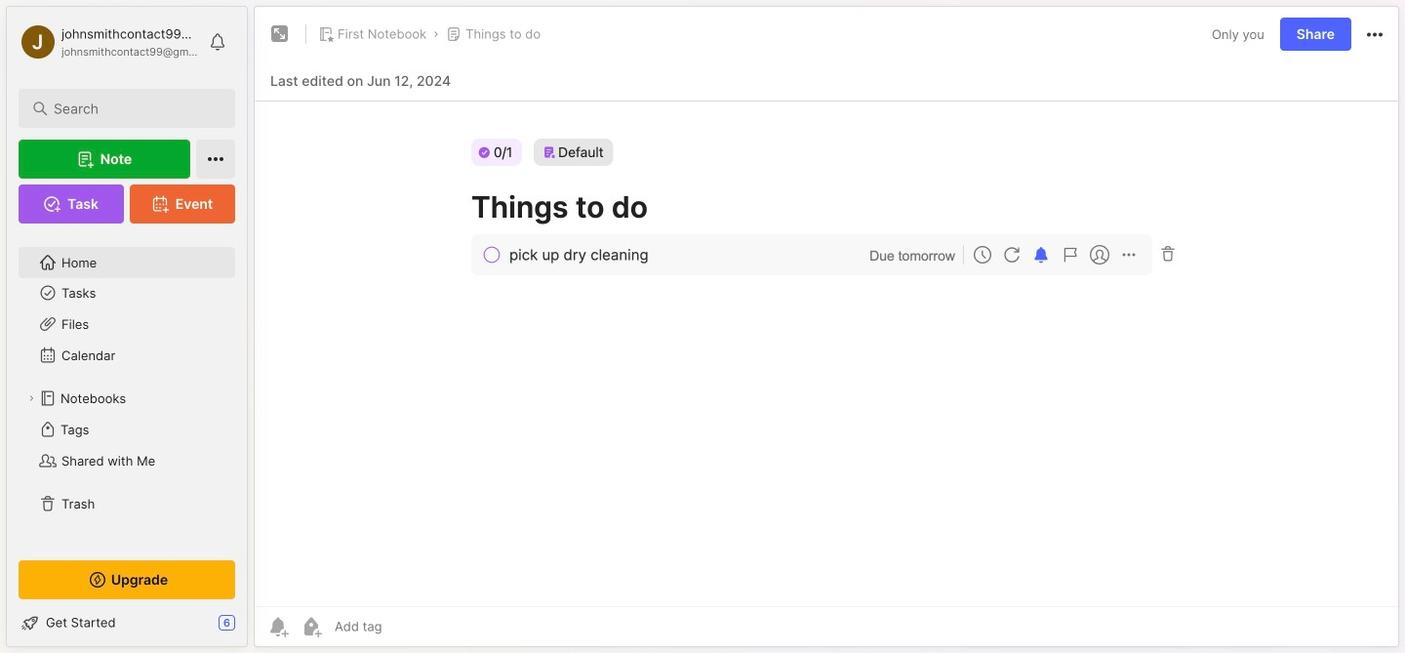 Task type: vqa. For each thing, say whether or not it's contained in the screenshot.
Expand Notebooks icon at bottom
yes



Task type: locate. For each thing, give the bounding box(es) containing it.
none search field inside 'main' element
[[54, 97, 209, 120]]

expand notebooks image
[[25, 392, 37, 404]]

None search field
[[54, 97, 209, 120]]

expand note image
[[268, 22, 292, 46]]

Account field
[[19, 22, 199, 62]]

Note Editor text field
[[255, 101, 1399, 606]]

More actions field
[[1364, 22, 1387, 46]]

tree
[[7, 215, 247, 543]]

click to collapse image
[[247, 617, 261, 640]]



Task type: describe. For each thing, give the bounding box(es) containing it.
main element
[[0, 0, 254, 653]]

tree inside 'main' element
[[7, 215, 247, 543]]

more actions image
[[1364, 23, 1387, 46]]

Add tag field
[[333, 618, 479, 635]]

add tag image
[[300, 615, 323, 639]]

note window element
[[254, 6, 1400, 652]]

Help and Learning task checklist field
[[7, 607, 247, 639]]

add a reminder image
[[267, 615, 290, 639]]

Search text field
[[54, 100, 209, 118]]



